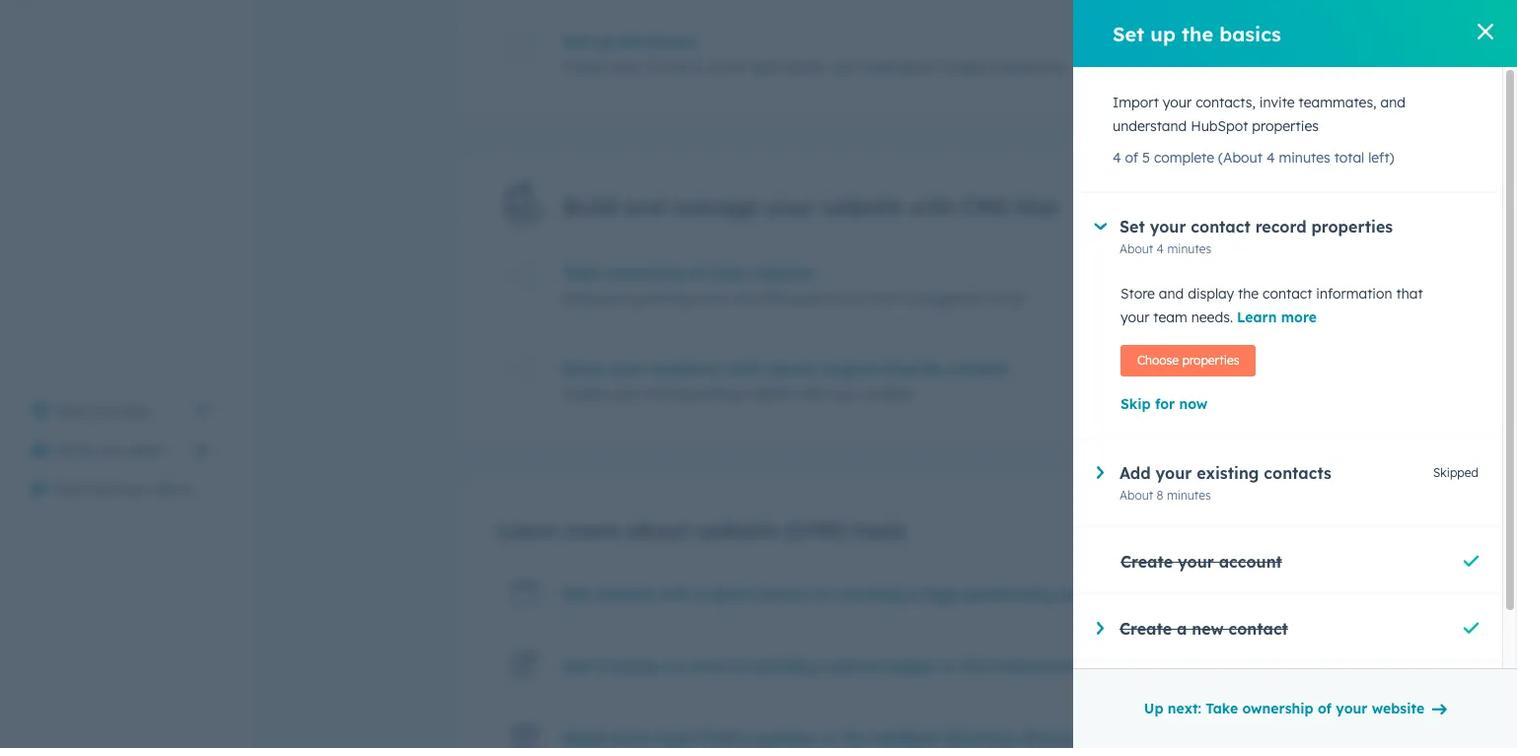Task type: describe. For each thing, give the bounding box(es) containing it.
about for about 26 minutes
[[1159, 386, 1193, 400]]

intro
[[690, 657, 727, 677]]

contact inside store and display the contact information that your team needs.
[[1263, 285, 1312, 303]]

get for get started with a quick lesson on creating a high-performing website
[[563, 585, 590, 605]]

up next: take ownership of your website button
[[1131, 689, 1459, 729]]

record
[[1255, 217, 1306, 237]]

visitors
[[750, 386, 797, 403]]

with right the started
[[657, 585, 691, 605]]

manage
[[671, 193, 759, 221]]

with inside take ownership of your website build and customize your site with powerful content management tools
[[757, 290, 784, 308]]

learn more about website (cms) tools
[[498, 517, 906, 544]]

cms
[[961, 193, 1008, 221]]

add your existing contacts about 8 minutes
[[1120, 464, 1331, 503]]

build and manage your website with cms hub
[[563, 193, 1059, 221]]

contacts, inside import your contacts, invite teammates, and understand hubspot properties
[[1196, 94, 1256, 111]]

teammates, inside the set up the basics import your contacts, invite teammates, and understand hubspot properties
[[749, 58, 827, 76]]

invite inside the set up the basics import your contacts, invite teammates, and understand hubspot properties
[[709, 58, 745, 76]]

needs.
[[1191, 309, 1233, 326]]

tools inside take ownership of your website build and customize your site with powerful content management tools
[[993, 290, 1025, 308]]

0 horizontal spatial on
[[665, 657, 685, 677]]

get started with a quick lesson on creating a high-performing website link
[[563, 585, 1119, 605]]

caret image
[[1097, 622, 1104, 635]]

invite your team button
[[20, 431, 221, 470]]

about
[[627, 517, 690, 544]]

to
[[732, 657, 748, 677]]

understand inside the set up the basics import your contacts, invite teammates, and understand hubspot properties
[[859, 58, 934, 76]]

import your contacts, invite teammates, and understand hubspot properties
[[1113, 94, 1406, 135]]

creating
[[837, 585, 903, 605]]

plan
[[123, 402, 151, 420]]

audience
[[650, 359, 722, 379]]

learn for learn more about website (cms) tools
[[498, 517, 559, 544]]

and inside the set up the basics import your contacts, invite teammates, and understand hubspot properties
[[831, 58, 856, 76]]

8
[[1157, 488, 1163, 503]]

properties inside import your contacts, invite teammates, and understand hubspot properties
[[1252, 117, 1319, 135]]

4 of 5 complete (about 4 minutes total left)
[[1113, 149, 1394, 167]]

site inside take ownership of your website build and customize your site with powerful content management tools
[[730, 290, 753, 308]]

publish
[[563, 386, 609, 403]]

next:
[[1168, 700, 1201, 718]]

link opens in a new window image
[[195, 399, 209, 423]]

this
[[960, 657, 988, 677]]

left
[[1239, 58, 1257, 73]]

start overview demo
[[55, 481, 191, 499]]

lesson
[[759, 585, 808, 605]]

2 vertical spatial hubspot
[[872, 729, 941, 749]]

take inside take ownership of your website build and customize your site with powerful content management tools
[[563, 263, 600, 283]]

up
[[1144, 700, 1163, 718]]

get for get a hands-on intro to building website pages in this interactive demo
[[563, 657, 590, 677]]

the inside store and display the contact information that your team needs.
[[1238, 285, 1259, 303]]

information
[[1316, 285, 1392, 303]]

overview
[[92, 481, 150, 499]]

website inside take ownership of your website build and customize your site with powerful content management tools
[[753, 263, 813, 283]]

ownership inside take ownership of your website build and customize your site with powerful content management tools
[[605, 263, 686, 283]]

0 vertical spatial of
[[1125, 149, 1138, 167]]

80%
[[1233, 33, 1257, 48]]

the inside the set up the basics import your contacts, invite teammates, and understand hubspot properties
[[618, 32, 643, 52]]

grow your audience with search engine-friendly content button
[[563, 359, 1097, 379]]

(cms)
[[785, 517, 848, 544]]

hubspot inside import your contacts, invite teammates, and understand hubspot properties
[[1191, 117, 1248, 135]]

create a new contact
[[1120, 619, 1288, 639]]

(about
[[1218, 149, 1263, 167]]

1 horizontal spatial demo
[[1083, 657, 1127, 677]]

basics for set up the basics import your contacts, invite teammates, and understand hubspot properties
[[648, 32, 698, 52]]

learn more
[[1237, 309, 1317, 326]]

invite your team
[[55, 442, 164, 460]]

a left quick
[[696, 585, 706, 605]]

[object object] complete progress bar
[[1109, 38, 1202, 44]]

attract
[[702, 386, 746, 403]]

more for learn more about website (cms) tools
[[566, 517, 621, 544]]

close image
[[1478, 24, 1493, 39]]

and inside grow your audience with search engine-friendly content publish your site and attract visitors with your content
[[673, 386, 698, 403]]

invite
[[55, 442, 93, 460]]

import inside import your contacts, invite teammates, and understand hubspot properties
[[1113, 94, 1159, 111]]

directory
[[1023, 729, 1097, 749]]

create for create a new contact
[[1120, 619, 1172, 639]]

search
[[766, 359, 818, 379]]

engine-
[[823, 359, 883, 379]]

site inside grow your audience with search engine-friendly content publish your site and attract visitors with your content
[[646, 386, 669, 403]]

customize
[[628, 290, 694, 308]]

learn for learn more
[[1237, 309, 1277, 326]]

view your plan
[[55, 402, 151, 420]]

interactive
[[993, 657, 1078, 677]]

0%
[[1240, 360, 1257, 375]]

hubspot inside the set up the basics import your contacts, invite teammates, and understand hubspot properties
[[938, 58, 995, 76]]

take ownership of your website build and customize your site with powerful content management tools
[[563, 263, 1025, 308]]

take inside button
[[1206, 700, 1238, 718]]

performing
[[965, 585, 1054, 605]]

get a hands-on intro to building website pages in this interactive demo link
[[563, 657, 1127, 677]]

hands-
[[610, 657, 665, 677]]

minutes left total
[[1279, 149, 1330, 167]]

2 vertical spatial contact
[[1229, 619, 1288, 639]]

a inside dialog
[[1177, 619, 1187, 639]]

total
[[1334, 149, 1364, 167]]

about inside set your contact record properties about 4 minutes
[[1120, 242, 1153, 256]]

complete
[[1154, 149, 1214, 167]]

set up the basics button
[[563, 32, 1097, 52]]

account
[[1219, 552, 1282, 572]]

set up the basics
[[1113, 21, 1281, 46]]

about for about 25 minutes
[[1159, 290, 1193, 305]]

your inside add your existing contacts about 8 minutes
[[1155, 464, 1192, 483]]

choose properties
[[1137, 353, 1239, 368]]

up next: take ownership of your website
[[1144, 700, 1424, 718]]

choose properties link
[[1121, 345, 1256, 377]]

need
[[563, 729, 604, 749]]

management
[[902, 290, 989, 308]]

and inside take ownership of your website build and customize your site with powerful content management tools
[[599, 290, 624, 308]]

teammates, inside import your contacts, invite teammates, and understand hubspot properties
[[1299, 94, 1377, 111]]

your inside store and display the contact information that your team needs.
[[1121, 309, 1150, 326]]

with down the grow your audience with search engine-friendly content button
[[800, 386, 828, 403]]

need some help? find a partner in the hubspot solutions directory link
[[563, 729, 1118, 749]]

store
[[1121, 285, 1155, 303]]

high-
[[923, 585, 965, 605]]

skip for now
[[1121, 396, 1208, 413]]

create a new contact button
[[1097, 619, 1288, 639]]

set for set up the basics
[[1113, 21, 1144, 46]]

start overview demo link
[[20, 470, 221, 510]]

link opens in a new window image
[[195, 403, 209, 418]]



Task type: vqa. For each thing, say whether or not it's contained in the screenshot.
"HELP?"
yes



Task type: locate. For each thing, give the bounding box(es) containing it.
get left the hands-
[[563, 657, 590, 677]]

4 up about 25 minutes on the top of the page
[[1157, 242, 1164, 256]]

0 horizontal spatial up
[[593, 32, 613, 52]]

and left 25
[[1159, 285, 1184, 303]]

0 vertical spatial ownership
[[605, 263, 686, 283]]

0 horizontal spatial import
[[563, 58, 609, 76]]

in left this
[[940, 657, 955, 677]]

minutes down 0%
[[1213, 386, 1257, 400]]

teammates, down the set up the basics "button" at the top of the page
[[749, 58, 827, 76]]

tools right the management
[[993, 290, 1025, 308]]

1 vertical spatial invite
[[1259, 94, 1295, 111]]

about down add
[[1120, 488, 1153, 503]]

with up the attract
[[727, 359, 761, 379]]

take right next: at the right of the page
[[1206, 700, 1238, 718]]

1 horizontal spatial learn
[[1237, 309, 1277, 326]]

1 vertical spatial content
[[949, 359, 1009, 379]]

friendly
[[883, 359, 944, 379]]

1 vertical spatial take
[[1206, 700, 1238, 718]]

quick
[[711, 585, 754, 605]]

team down store
[[1153, 309, 1187, 326]]

skipped
[[1433, 466, 1479, 480]]

contact up learn more button
[[1263, 285, 1312, 303]]

0 vertical spatial import
[[563, 58, 609, 76]]

with
[[909, 193, 955, 221], [757, 290, 784, 308], [727, 359, 761, 379], [800, 386, 828, 403], [657, 585, 691, 605]]

about down [object object] complete progress bar
[[1144, 58, 1178, 73]]

get left the started
[[563, 585, 590, 605]]

ownership right next: at the right of the page
[[1242, 700, 1313, 718]]

1 vertical spatial create
[[1120, 619, 1172, 639]]

on right the lesson
[[813, 585, 832, 605]]

1 horizontal spatial of
[[1125, 149, 1138, 167]]

up inside the set up the basics import your contacts, invite teammates, and understand hubspot properties
[[593, 32, 613, 52]]

0 vertical spatial content
[[849, 290, 898, 308]]

1 vertical spatial contact
[[1263, 285, 1312, 303]]

about left 26
[[1159, 386, 1193, 400]]

1 vertical spatial understand
[[1113, 117, 1187, 135]]

team inside invite your team button
[[130, 442, 164, 460]]

ownership inside button
[[1242, 700, 1313, 718]]

about 4 minutes left
[[1144, 58, 1257, 73]]

about up store
[[1120, 242, 1153, 256]]

2 horizontal spatial of
[[1318, 700, 1332, 718]]

some
[[609, 729, 651, 749]]

learn
[[1237, 309, 1277, 326], [498, 517, 559, 544]]

4 left 5
[[1113, 149, 1121, 167]]

grow
[[563, 359, 604, 379]]

minutes right 8 on the right
[[1167, 488, 1211, 503]]

0 vertical spatial site
[[730, 290, 753, 308]]

a right find
[[742, 729, 752, 749]]

choose
[[1137, 353, 1179, 368]]

site
[[730, 290, 753, 308], [646, 386, 669, 403]]

0 vertical spatial team
[[1153, 309, 1187, 326]]

0 vertical spatial demo
[[154, 481, 191, 499]]

up for set up the basics import your contacts, invite teammates, and understand hubspot properties
[[593, 32, 613, 52]]

and down audience
[[673, 386, 698, 403]]

0 vertical spatial on
[[813, 585, 832, 605]]

website
[[821, 193, 903, 221], [753, 263, 813, 283], [697, 517, 779, 544], [1059, 585, 1119, 605], [823, 657, 883, 677], [1372, 700, 1424, 718]]

demo
[[154, 481, 191, 499], [1083, 657, 1127, 677]]

create
[[1121, 552, 1173, 572], [1120, 619, 1172, 639]]

tools right (cms)
[[854, 517, 906, 544]]

minutes left left
[[1191, 58, 1236, 73]]

set
[[1113, 21, 1144, 46], [563, 32, 588, 52], [1120, 217, 1145, 237]]

0 horizontal spatial site
[[646, 386, 669, 403]]

1 horizontal spatial tools
[[993, 290, 1025, 308]]

set up the basics import your contacts, invite teammates, and understand hubspot properties
[[563, 32, 1066, 76]]

1 vertical spatial import
[[1113, 94, 1159, 111]]

display
[[1188, 285, 1234, 303]]

started
[[595, 585, 652, 605]]

find
[[703, 729, 737, 749]]

1 vertical spatial build
[[563, 290, 595, 308]]

your inside button
[[1336, 700, 1368, 718]]

about inside add your existing contacts about 8 minutes
[[1120, 488, 1153, 503]]

1 vertical spatial of
[[691, 263, 707, 283]]

up for set up the basics
[[1150, 21, 1176, 46]]

create right caret image
[[1120, 619, 1172, 639]]

teammates,
[[749, 58, 827, 76], [1299, 94, 1377, 111]]

4 down set up the basics
[[1181, 58, 1188, 73]]

2 vertical spatial of
[[1318, 700, 1332, 718]]

team down plan
[[130, 442, 164, 460]]

get a hands-on intro to building website pages in this interactive demo
[[563, 657, 1127, 677]]

build inside take ownership of your website build and customize your site with powerful content management tools
[[563, 290, 595, 308]]

set for set up the basics import your contacts, invite teammates, and understand hubspot properties
[[563, 32, 588, 52]]

5
[[1142, 149, 1150, 167]]

0 vertical spatial invite
[[709, 58, 745, 76]]

set your contact record properties about 4 minutes
[[1120, 217, 1393, 256]]

about 25 minutes
[[1159, 290, 1257, 305]]

0 horizontal spatial more
[[566, 517, 621, 544]]

basics for set up the basics
[[1219, 21, 1281, 46]]

0 vertical spatial learn
[[1237, 309, 1277, 326]]

basics
[[1219, 21, 1281, 46], [648, 32, 698, 52]]

of inside button
[[1318, 700, 1332, 718]]

help?
[[656, 729, 698, 749]]

set up the basics dialog
[[1073, 0, 1517, 749]]

contact right new
[[1229, 619, 1288, 639]]

1 build from the top
[[563, 193, 617, 221]]

1 vertical spatial on
[[665, 657, 685, 677]]

understand
[[859, 58, 934, 76], [1113, 117, 1187, 135]]

0 horizontal spatial basics
[[648, 32, 698, 52]]

about left 25
[[1159, 290, 1193, 305]]

more inside button
[[1281, 309, 1317, 326]]

get
[[563, 585, 590, 605], [563, 657, 590, 677]]

1 horizontal spatial teammates,
[[1299, 94, 1377, 111]]

minutes up needs.
[[1213, 290, 1257, 305]]

1 horizontal spatial import
[[1113, 94, 1159, 111]]

1 horizontal spatial team
[[1153, 309, 1187, 326]]

about
[[1144, 58, 1178, 73], [1120, 242, 1153, 256], [1159, 290, 1193, 305], [1159, 386, 1193, 400], [1120, 488, 1153, 503]]

view
[[55, 402, 86, 420]]

get started with a quick lesson on creating a high-performing website
[[563, 585, 1119, 605]]

understand up 5
[[1113, 117, 1187, 135]]

0 horizontal spatial take
[[563, 263, 600, 283]]

your inside button
[[97, 442, 126, 460]]

understand inside import your contacts, invite teammates, and understand hubspot properties
[[1113, 117, 1187, 135]]

contact inside set your contact record properties about 4 minutes
[[1191, 217, 1250, 237]]

hub
[[1015, 193, 1059, 221]]

1 horizontal spatial basics
[[1219, 21, 1281, 46]]

0 vertical spatial in
[[940, 657, 955, 677]]

teammates, up total
[[1299, 94, 1377, 111]]

in right partner
[[822, 729, 837, 749]]

4
[[1181, 58, 1188, 73], [1113, 149, 1121, 167], [1266, 149, 1275, 167], [1157, 242, 1164, 256]]

properties
[[999, 58, 1066, 76], [1252, 117, 1319, 135], [1311, 217, 1393, 237], [1182, 353, 1239, 368]]

minutes
[[1191, 58, 1236, 73], [1279, 149, 1330, 167], [1167, 242, 1211, 256], [1213, 290, 1257, 305], [1213, 386, 1257, 400], [1167, 488, 1211, 503]]

1 get from the top
[[563, 585, 590, 605]]

create your account
[[1121, 552, 1282, 572]]

now
[[1179, 396, 1208, 413]]

1 vertical spatial get
[[563, 657, 590, 677]]

with left cms
[[909, 193, 955, 221]]

demo down caret image
[[1083, 657, 1127, 677]]

view your plan link
[[20, 392, 221, 431]]

solutions
[[945, 729, 1018, 749]]

minutes up display
[[1167, 242, 1211, 256]]

0 horizontal spatial understand
[[859, 58, 934, 76]]

content down friendly
[[864, 386, 914, 403]]

invite
[[709, 58, 745, 76], [1259, 94, 1295, 111]]

1 horizontal spatial up
[[1150, 21, 1176, 46]]

site left powerful
[[730, 290, 753, 308]]

1 horizontal spatial contacts,
[[1196, 94, 1256, 111]]

take up grow
[[563, 263, 600, 283]]

import
[[563, 58, 609, 76], [1113, 94, 1159, 111]]

1 horizontal spatial invite
[[1259, 94, 1295, 111]]

your inside import your contacts, invite teammates, and understand hubspot properties
[[1163, 94, 1192, 111]]

0 vertical spatial teammates,
[[749, 58, 827, 76]]

caret image for set
[[1094, 223, 1107, 230]]

more for learn more
[[1281, 309, 1317, 326]]

properties inside the set up the basics import your contacts, invite teammates, and understand hubspot properties
[[999, 58, 1066, 76]]

1 vertical spatial tools
[[854, 517, 906, 544]]

need some help? find a partner in the hubspot solutions directory
[[563, 729, 1097, 749]]

with left powerful
[[757, 290, 784, 308]]

1 vertical spatial site
[[646, 386, 669, 403]]

more left about
[[566, 517, 621, 544]]

1 vertical spatial team
[[130, 442, 164, 460]]

your inside set your contact record properties about 4 minutes
[[1150, 217, 1186, 237]]

properties inside set your contact record properties about 4 minutes
[[1311, 217, 1393, 237]]

import inside the set up the basics import your contacts, invite teammates, and understand hubspot properties
[[563, 58, 609, 76]]

and down the set up the basics "button" at the top of the page
[[831, 58, 856, 76]]

left)
[[1368, 149, 1394, 167]]

2 build from the top
[[563, 290, 595, 308]]

0 vertical spatial hubspot
[[938, 58, 995, 76]]

1 vertical spatial caret image
[[1097, 467, 1104, 479]]

learn more button
[[1237, 306, 1317, 329]]

26
[[1196, 386, 1210, 400]]

and inside store and display the contact information that your team needs.
[[1159, 285, 1184, 303]]

and inside import your contacts, invite teammates, and understand hubspot properties
[[1380, 94, 1406, 111]]

1 vertical spatial hubspot
[[1191, 117, 1248, 135]]

basics inside the set up the basics import your contacts, invite teammates, and understand hubspot properties
[[648, 32, 698, 52]]

demo right overview
[[154, 481, 191, 499]]

up inside set up the basics dialog
[[1150, 21, 1176, 46]]

0 vertical spatial contact
[[1191, 217, 1250, 237]]

learn inside button
[[1237, 309, 1277, 326]]

and up left) on the top right
[[1380, 94, 1406, 111]]

take
[[563, 263, 600, 283], [1206, 700, 1238, 718]]

1 horizontal spatial on
[[813, 585, 832, 605]]

powerful
[[788, 290, 845, 308]]

set inside set your contact record properties about 4 minutes
[[1120, 217, 1145, 237]]

up
[[1150, 21, 1176, 46], [593, 32, 613, 52]]

1 vertical spatial teammates,
[[1299, 94, 1377, 111]]

1 horizontal spatial take
[[1206, 700, 1238, 718]]

caret image for add
[[1097, 467, 1104, 479]]

of
[[1125, 149, 1138, 167], [691, 263, 707, 283], [1318, 700, 1332, 718]]

set for set your contact record properties about 4 minutes
[[1120, 217, 1145, 237]]

0 vertical spatial caret image
[[1094, 223, 1107, 230]]

caret image
[[1094, 223, 1107, 230], [1097, 467, 1104, 479]]

1 horizontal spatial site
[[730, 290, 753, 308]]

0 horizontal spatial demo
[[154, 481, 191, 499]]

on left intro
[[665, 657, 685, 677]]

0 vertical spatial build
[[563, 193, 617, 221]]

0 vertical spatial create
[[1121, 552, 1173, 572]]

contact
[[1191, 217, 1250, 237], [1263, 285, 1312, 303], [1229, 619, 1288, 639]]

contacts, inside the set up the basics import your contacts, invite teammates, and understand hubspot properties
[[646, 58, 706, 76]]

2 get from the top
[[563, 657, 590, 677]]

create down 8 on the right
[[1121, 552, 1173, 572]]

your
[[613, 58, 642, 76], [1163, 94, 1192, 111], [765, 193, 814, 221], [1150, 217, 1186, 237], [712, 263, 748, 283], [697, 290, 726, 308], [1121, 309, 1150, 326], [609, 359, 645, 379], [613, 386, 642, 403], [832, 386, 861, 403], [90, 402, 119, 420], [97, 442, 126, 460], [1155, 464, 1192, 483], [1178, 552, 1214, 572], [1336, 700, 1368, 718]]

1 horizontal spatial in
[[940, 657, 955, 677]]

that
[[1396, 285, 1423, 303]]

0 vertical spatial tools
[[993, 290, 1025, 308]]

1 vertical spatial demo
[[1083, 657, 1127, 677]]

minutes inside add your existing contacts about 8 minutes
[[1167, 488, 1211, 503]]

contacts,
[[646, 58, 706, 76], [1196, 94, 1256, 111]]

25
[[1196, 290, 1210, 305]]

about for about 4 minutes left
[[1144, 58, 1178, 73]]

new
[[1192, 619, 1224, 639]]

and left manage
[[623, 193, 664, 221]]

content down take ownership of your website button
[[849, 290, 898, 308]]

0 horizontal spatial team
[[130, 442, 164, 460]]

contact left the record
[[1191, 217, 1250, 237]]

and left customize
[[599, 290, 624, 308]]

site down audience
[[646, 386, 669, 403]]

content inside take ownership of your website build and customize your site with powerful content management tools
[[849, 290, 898, 308]]

existing
[[1197, 464, 1259, 483]]

skip
[[1121, 396, 1151, 413]]

2 vertical spatial content
[[864, 386, 914, 403]]

1 horizontal spatial ownership
[[1242, 700, 1313, 718]]

content
[[849, 290, 898, 308], [949, 359, 1009, 379], [864, 386, 914, 403]]

basics inside dialog
[[1219, 21, 1281, 46]]

0 horizontal spatial ownership
[[605, 263, 686, 283]]

building
[[753, 657, 818, 677]]

understand down the set up the basics "button" at the top of the page
[[859, 58, 934, 76]]

contacts
[[1264, 464, 1331, 483]]

0 vertical spatial more
[[1281, 309, 1317, 326]]

0 vertical spatial contacts,
[[646, 58, 706, 76]]

your inside the set up the basics import your contacts, invite teammates, and understand hubspot properties
[[613, 58, 642, 76]]

0 horizontal spatial tools
[[854, 517, 906, 544]]

0 horizontal spatial learn
[[498, 517, 559, 544]]

1 vertical spatial in
[[822, 729, 837, 749]]

pages
[[888, 657, 936, 677]]

0 horizontal spatial invite
[[709, 58, 745, 76]]

1 vertical spatial more
[[566, 517, 621, 544]]

build
[[563, 193, 617, 221], [563, 290, 595, 308]]

minutes inside set your contact record properties about 4 minutes
[[1167, 242, 1211, 256]]

add
[[1120, 464, 1151, 483]]

a left the hands-
[[595, 657, 606, 677]]

1 vertical spatial contacts,
[[1196, 94, 1256, 111]]

0 horizontal spatial contacts,
[[646, 58, 706, 76]]

1 horizontal spatial understand
[[1113, 117, 1187, 135]]

skip for now button
[[1121, 393, 1455, 416]]

0 horizontal spatial in
[[822, 729, 837, 749]]

create for create your account
[[1121, 552, 1173, 572]]

4 right (about
[[1266, 149, 1275, 167]]

grow your audience with search engine-friendly content publish your site and attract visitors with your content
[[563, 359, 1009, 403]]

set inside the set up the basics import your contacts, invite teammates, and understand hubspot properties
[[563, 32, 588, 52]]

and
[[831, 58, 856, 76], [1380, 94, 1406, 111], [623, 193, 664, 221], [1159, 285, 1184, 303], [599, 290, 624, 308], [673, 386, 698, 403]]

0 horizontal spatial of
[[691, 263, 707, 283]]

1 vertical spatial ownership
[[1242, 700, 1313, 718]]

team inside store and display the contact information that your team needs.
[[1153, 309, 1187, 326]]

partner
[[757, 729, 817, 749]]

a left new
[[1177, 619, 1187, 639]]

content right friendly
[[949, 359, 1009, 379]]

of inside take ownership of your website build and customize your site with powerful content management tools
[[691, 263, 707, 283]]

a left high-
[[908, 585, 918, 605]]

0 vertical spatial get
[[563, 585, 590, 605]]

0 horizontal spatial teammates,
[[749, 58, 827, 76]]

more down information
[[1281, 309, 1317, 326]]

invite inside import your contacts, invite teammates, and understand hubspot properties
[[1259, 94, 1295, 111]]

4 inside set your contact record properties about 4 minutes
[[1157, 242, 1164, 256]]

website inside button
[[1372, 700, 1424, 718]]

ownership up customize
[[605, 263, 686, 283]]

1 horizontal spatial more
[[1281, 309, 1317, 326]]

0 vertical spatial take
[[563, 263, 600, 283]]

0 vertical spatial understand
[[859, 58, 934, 76]]

1 vertical spatial learn
[[498, 517, 559, 544]]

about 26 minutes
[[1159, 386, 1257, 400]]

ownership
[[605, 263, 686, 283], [1242, 700, 1313, 718]]



